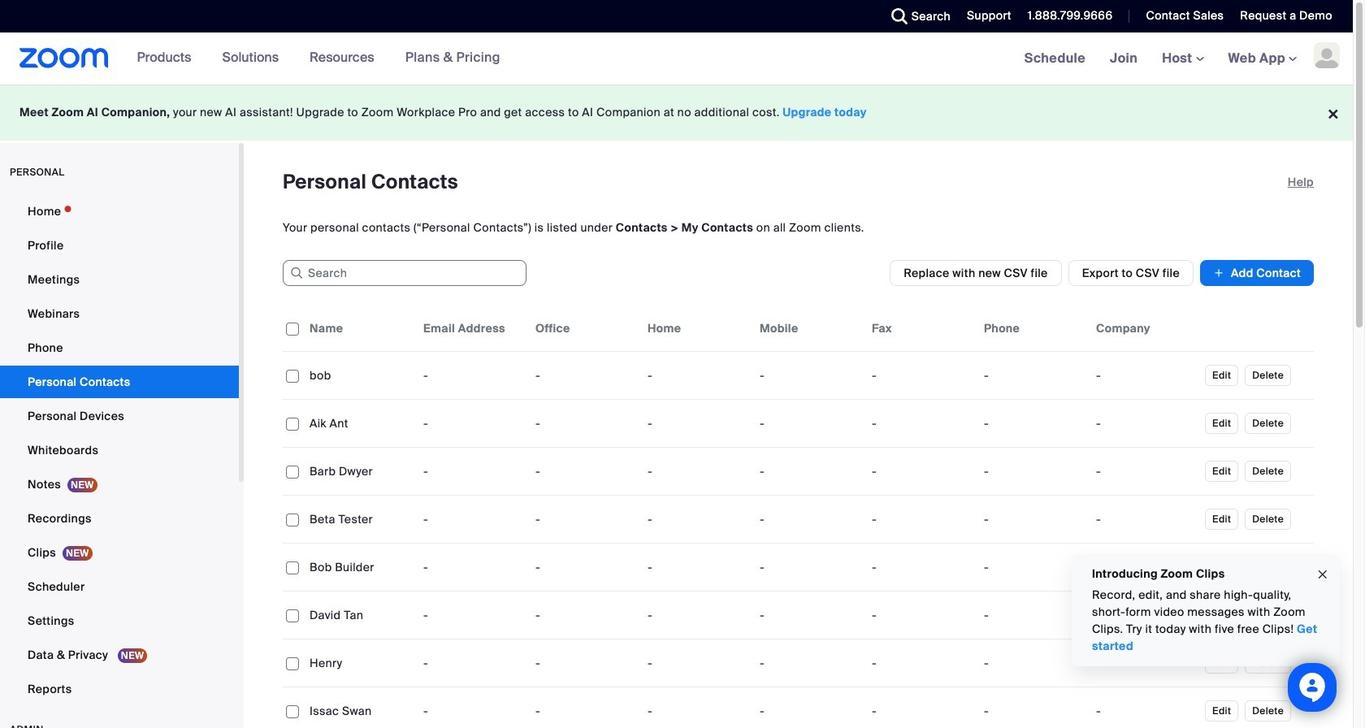 Task type: vqa. For each thing, say whether or not it's contained in the screenshot.
Search Contacts Input "TEXT BOX"
yes



Task type: describe. For each thing, give the bounding box(es) containing it.
Search Contacts Input text field
[[283, 260, 527, 286]]

add image
[[1214, 265, 1225, 281]]

product information navigation
[[109, 33, 513, 85]]

profile picture image
[[1315, 42, 1341, 68]]

close image
[[1317, 565, 1330, 584]]

zoom logo image
[[20, 48, 109, 68]]

personal menu menu
[[0, 195, 239, 707]]



Task type: locate. For each thing, give the bounding box(es) containing it.
cell
[[978, 359, 1090, 392], [1090, 359, 1202, 392], [978, 407, 1090, 440], [1090, 407, 1202, 440], [978, 455, 1090, 488], [1090, 455, 1202, 488], [978, 503, 1090, 536], [1090, 503, 1202, 536], [978, 551, 1090, 584], [1090, 551, 1202, 584], [978, 599, 1090, 632], [1090, 599, 1202, 632], [978, 647, 1090, 680], [1090, 647, 1202, 680]]

meetings navigation
[[1013, 33, 1354, 85]]

footer
[[0, 85, 1354, 141]]

banner
[[0, 33, 1354, 85]]

application
[[283, 306, 1327, 728]]



